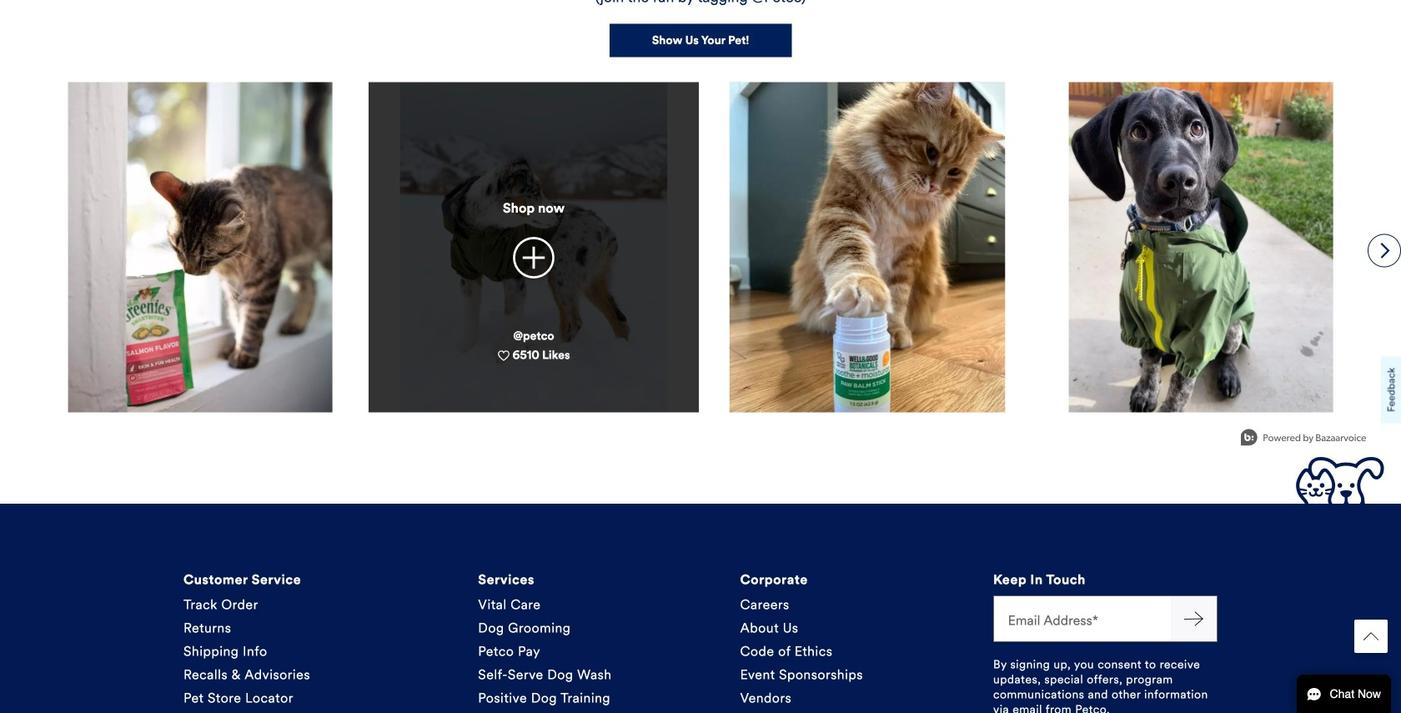Task type: vqa. For each thing, say whether or not it's contained in the screenshot.
Brand to the top
no



Task type: locate. For each thing, give the bounding box(es) containing it.
region
[[0, 82, 1401, 454]]

scroll to top image
[[1364, 629, 1379, 644]]

None email field
[[993, 595, 1171, 642]]

submit email address image
[[1184, 609, 1204, 629]]

list
[[33, 82, 1368, 417]]

heading
[[35, 0, 1366, 7]]



